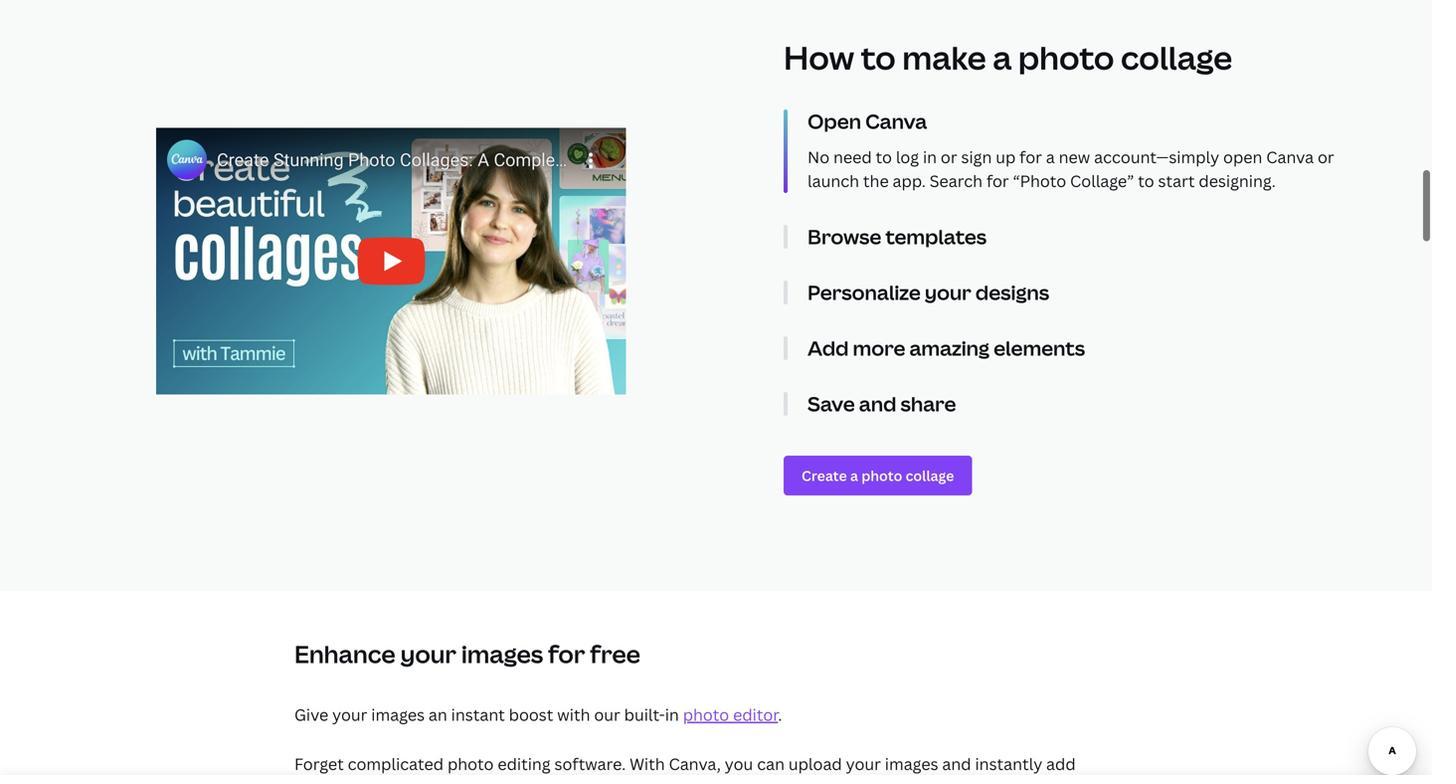 Task type: locate. For each thing, give the bounding box(es) containing it.
or up the search
[[941, 146, 958, 168]]

sign
[[962, 146, 992, 168]]

designs
[[976, 279, 1050, 306]]

and
[[859, 390, 897, 418], [943, 753, 972, 775]]

your
[[925, 279, 972, 306], [401, 638, 457, 670], [332, 704, 368, 725], [846, 753, 882, 775]]

0 horizontal spatial images
[[371, 704, 425, 725]]

1 vertical spatial a
[[1047, 146, 1056, 168]]

images inside forget complicated photo editing software. with canva, you can upload your images and instantly add
[[885, 753, 939, 775]]

no
[[808, 146, 830, 168]]

browse templates button
[[808, 223, 1355, 250]]

your up an
[[401, 638, 457, 670]]

photo
[[1019, 36, 1115, 79], [683, 704, 730, 725], [448, 753, 494, 775]]

2 vertical spatial photo
[[448, 753, 494, 775]]

instant
[[451, 704, 505, 725]]

0 vertical spatial for
[[1020, 146, 1043, 168]]

for left free
[[548, 638, 585, 670]]

0 vertical spatial and
[[859, 390, 897, 418]]

in up forget complicated photo editing software. with canva, you can upload your images and instantly add
[[665, 704, 679, 725]]

1 vertical spatial to
[[876, 146, 893, 168]]

images for for
[[462, 638, 544, 670]]

how
[[784, 36, 855, 79]]

1 vertical spatial in
[[665, 704, 679, 725]]

a right make
[[993, 36, 1012, 79]]

browse
[[808, 223, 882, 250]]

0 vertical spatial canva
[[866, 108, 928, 135]]

in inside no need to log in or sign up for a new account—simply open canva or launch the app. search for "photo collage" to start designing.
[[923, 146, 937, 168]]

canva
[[866, 108, 928, 135], [1267, 146, 1315, 168]]

your right give
[[332, 704, 368, 725]]

or
[[941, 146, 958, 168], [1318, 146, 1335, 168]]

and left instantly
[[943, 753, 972, 775]]

for
[[1020, 146, 1043, 168], [987, 170, 1010, 192], [548, 638, 585, 670]]

an
[[429, 704, 448, 725]]

open canva button
[[808, 108, 1355, 135]]

designing.
[[1199, 170, 1277, 192]]

give
[[295, 704, 329, 725]]

photo down instant
[[448, 753, 494, 775]]

make
[[903, 36, 987, 79]]

canva right open at right top
[[1267, 146, 1315, 168]]

templates
[[886, 223, 987, 250]]

"photo
[[1014, 170, 1067, 192]]

more
[[853, 334, 906, 362]]

your for personalize
[[925, 279, 972, 306]]

1 vertical spatial images
[[371, 704, 425, 725]]

1 horizontal spatial or
[[1318, 146, 1335, 168]]

app.
[[893, 170, 926, 192]]

1 horizontal spatial in
[[923, 146, 937, 168]]

0 vertical spatial images
[[462, 638, 544, 670]]

up
[[996, 146, 1016, 168]]

1 horizontal spatial and
[[943, 753, 972, 775]]

your right upload
[[846, 753, 882, 775]]

0 vertical spatial photo
[[1019, 36, 1115, 79]]

to down account—simply
[[1139, 170, 1155, 192]]

images right upload
[[885, 753, 939, 775]]

canva up log
[[866, 108, 928, 135]]

elements
[[994, 334, 1086, 362]]

images up instant
[[462, 638, 544, 670]]

open
[[1224, 146, 1263, 168]]

canva inside no need to log in or sign up for a new account—simply open canva or launch the app. search for "photo collage" to start designing.
[[1267, 146, 1315, 168]]

to left log
[[876, 146, 893, 168]]

2 horizontal spatial for
[[1020, 146, 1043, 168]]

your up amazing
[[925, 279, 972, 306]]

for right up
[[1020, 146, 1043, 168]]

to right the how
[[861, 36, 896, 79]]

images left an
[[371, 704, 425, 725]]

add more amazing elements button
[[808, 334, 1355, 362]]

boost
[[509, 704, 554, 725]]

add more amazing elements
[[808, 334, 1086, 362]]

share
[[901, 390, 957, 418]]

photo up open canva dropdown button at right top
[[1019, 36, 1115, 79]]

and right save
[[859, 390, 897, 418]]

2 horizontal spatial images
[[885, 753, 939, 775]]

editing
[[498, 753, 551, 775]]

1 horizontal spatial photo
[[683, 704, 730, 725]]

1 horizontal spatial images
[[462, 638, 544, 670]]

in
[[923, 146, 937, 168], [665, 704, 679, 725]]

in right log
[[923, 146, 937, 168]]

to
[[861, 36, 896, 79], [876, 146, 893, 168], [1139, 170, 1155, 192]]

a left new
[[1047, 146, 1056, 168]]

launch
[[808, 170, 860, 192]]

images
[[462, 638, 544, 670], [371, 704, 425, 725], [885, 753, 939, 775]]

1 vertical spatial for
[[987, 170, 1010, 192]]

2 horizontal spatial photo
[[1019, 36, 1115, 79]]

0 vertical spatial in
[[923, 146, 937, 168]]

2 vertical spatial to
[[1139, 170, 1155, 192]]

0 horizontal spatial for
[[548, 638, 585, 670]]

1 or from the left
[[941, 146, 958, 168]]

0 horizontal spatial in
[[665, 704, 679, 725]]

1 horizontal spatial a
[[1047, 146, 1056, 168]]

add
[[1047, 753, 1076, 775]]

1 vertical spatial canva
[[1267, 146, 1315, 168]]

2 vertical spatial images
[[885, 753, 939, 775]]

need
[[834, 146, 872, 168]]

your inside forget complicated photo editing software. with canva, you can upload your images and instantly add
[[846, 753, 882, 775]]

images for an
[[371, 704, 425, 725]]

0 horizontal spatial photo
[[448, 753, 494, 775]]

1 vertical spatial and
[[943, 753, 972, 775]]

photo left editor
[[683, 704, 730, 725]]

a
[[993, 36, 1012, 79], [1047, 146, 1056, 168]]

0 horizontal spatial and
[[859, 390, 897, 418]]

open
[[808, 108, 862, 135]]

for down up
[[987, 170, 1010, 192]]

or right open at right top
[[1318, 146, 1335, 168]]

0 horizontal spatial or
[[941, 146, 958, 168]]

save
[[808, 390, 855, 418]]

0 horizontal spatial a
[[993, 36, 1012, 79]]

a inside no need to log in or sign up for a new account—simply open canva or launch the app. search for "photo collage" to start designing.
[[1047, 146, 1056, 168]]

amazing
[[910, 334, 990, 362]]

1 horizontal spatial canva
[[1267, 146, 1315, 168]]

can
[[757, 753, 785, 775]]

add
[[808, 334, 849, 362]]

software.
[[555, 753, 626, 775]]



Task type: vqa. For each thing, say whether or not it's contained in the screenshot.
"Upload"
yes



Task type: describe. For each thing, give the bounding box(es) containing it.
1 horizontal spatial for
[[987, 170, 1010, 192]]

0 vertical spatial a
[[993, 36, 1012, 79]]

with
[[630, 753, 665, 775]]

new
[[1059, 146, 1091, 168]]

upload
[[789, 753, 843, 775]]

free
[[590, 638, 641, 670]]

browse templates
[[808, 223, 987, 250]]

editor
[[733, 704, 778, 725]]

enhance your images for free
[[295, 638, 641, 670]]

open canva
[[808, 108, 928, 135]]

1 vertical spatial photo
[[683, 704, 730, 725]]

you
[[725, 753, 754, 775]]

built-
[[625, 704, 665, 725]]

personalize your designs button
[[808, 279, 1355, 306]]

save and share button
[[808, 390, 1355, 418]]

with
[[557, 704, 591, 725]]

account—simply
[[1095, 146, 1220, 168]]

complicated
[[348, 753, 444, 775]]

save and share
[[808, 390, 957, 418]]

log
[[896, 146, 920, 168]]

0 horizontal spatial canva
[[866, 108, 928, 135]]

start
[[1159, 170, 1196, 192]]

search
[[930, 170, 983, 192]]

0 vertical spatial to
[[861, 36, 896, 79]]

collage
[[1121, 36, 1233, 79]]

personalize
[[808, 279, 921, 306]]

give your images an instant boost with our built-in photo editor .
[[295, 704, 783, 725]]

collage"
[[1071, 170, 1135, 192]]

our
[[594, 704, 621, 725]]

personalize your designs
[[808, 279, 1050, 306]]

photo inside forget complicated photo editing software. with canva, you can upload your images and instantly add
[[448, 753, 494, 775]]

no need to log in or sign up for a new account—simply open canva or launch the app. search for "photo collage" to start designing.
[[808, 146, 1335, 192]]

enhance
[[295, 638, 396, 670]]

forget
[[295, 753, 344, 775]]

.
[[778, 704, 783, 725]]

forget complicated photo editing software. with canva, you can upload your images and instantly add
[[295, 753, 1076, 775]]

your for enhance
[[401, 638, 457, 670]]

2 or from the left
[[1318, 146, 1335, 168]]

your for give
[[332, 704, 368, 725]]

photo editor link
[[683, 704, 778, 725]]

2 vertical spatial for
[[548, 638, 585, 670]]

and inside forget complicated photo editing software. with canva, you can upload your images and instantly add
[[943, 753, 972, 775]]

the
[[864, 170, 889, 192]]

how to make a photo collage
[[784, 36, 1233, 79]]

canva,
[[669, 753, 721, 775]]

instantly
[[976, 753, 1043, 775]]



